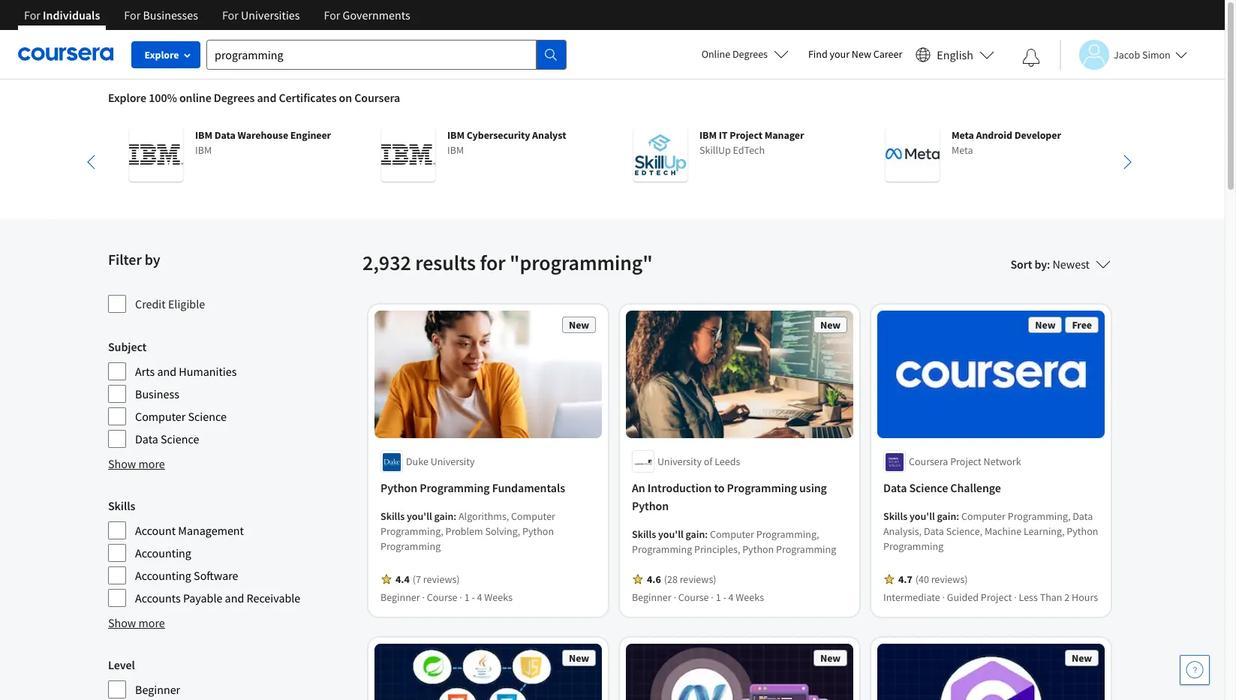 Task type: locate. For each thing, give the bounding box(es) containing it.
skills you'll gain : up the problem at the left bottom of the page
[[381, 510, 459, 524]]

you'll
[[407, 510, 432, 524], [910, 510, 935, 524], [658, 528, 684, 542]]

programming, for an introduction to programming using python
[[756, 528, 819, 542]]

None search field
[[206, 39, 567, 69]]

1 vertical spatial show more
[[108, 616, 165, 631]]

2 show more from the top
[[108, 616, 165, 631]]

skillup edtech image
[[634, 128, 688, 182]]

project left less at bottom right
[[981, 591, 1012, 605]]

1 weeks from the left
[[484, 591, 513, 605]]

: for data science challenge
[[957, 510, 960, 524]]

show more down data science
[[108, 456, 165, 471]]

2 for from the left
[[124, 8, 141, 23]]

science for data science challenge
[[909, 481, 948, 496]]

1 vertical spatial show more button
[[108, 614, 165, 632]]

explore left 100%
[[108, 90, 146, 105]]

intermediate · guided project · less than 2 hours
[[884, 591, 1098, 605]]

1 show more from the top
[[108, 456, 165, 471]]

computer inside subject group
[[135, 409, 186, 424]]

2 ibm image from the left
[[381, 128, 435, 182]]

explore button
[[131, 41, 200, 68]]

1 horizontal spatial 1
[[716, 591, 721, 605]]

skills you'll gain : for introduction
[[632, 528, 710, 542]]

course down 4.4 (7 reviews)
[[427, 591, 458, 605]]

coursera up data science challenge
[[909, 455, 948, 469]]

you'll up (28
[[658, 528, 684, 542]]

results
[[415, 249, 476, 276]]

4 down algorithms, computer programming, problem solving, python programming
[[477, 591, 482, 605]]

free
[[1072, 318, 1092, 332]]

python inside an introduction to programming using python
[[632, 499, 669, 514]]

by
[[145, 250, 160, 269], [1035, 257, 1047, 272]]

credit eligible
[[135, 297, 205, 312]]

for businesses
[[124, 8, 198, 23]]

gain up science,
[[937, 510, 957, 524]]

data science
[[135, 432, 199, 447]]

beginner · course · 1 - 4 weeks for programming
[[381, 591, 513, 605]]

2 show more button from the top
[[108, 614, 165, 632]]

0 horizontal spatial ibm image
[[129, 128, 183, 182]]

2 horizontal spatial skills you'll gain :
[[884, 510, 962, 524]]

4
[[477, 591, 482, 605], [729, 591, 734, 605]]

: up the problem at the left bottom of the page
[[454, 510, 457, 524]]

weeks down solving, on the left of page
[[484, 591, 513, 605]]

weeks down computer programming, programming principles, python programming
[[736, 591, 764, 605]]

project up challenge
[[950, 455, 982, 469]]

for left individuals
[[24, 8, 40, 23]]

computer down the fundamentals
[[511, 510, 555, 524]]

show more button
[[108, 455, 165, 473], [108, 614, 165, 632]]

2,932 results for "programming"
[[363, 249, 653, 276]]

reviews) right (28
[[680, 573, 717, 587]]

computer
[[135, 409, 186, 424], [511, 510, 555, 524], [962, 510, 1006, 524], [710, 528, 754, 542]]

0 vertical spatial explore
[[144, 48, 179, 62]]

0 horizontal spatial university
[[431, 455, 475, 469]]

challenge
[[951, 481, 1001, 496]]

science down "humanities"
[[188, 409, 227, 424]]

you'll for science
[[910, 510, 935, 524]]

science down "coursera project network"
[[909, 481, 948, 496]]

skills you'll gain : up analysis,
[[884, 510, 962, 524]]

1 horizontal spatial beginner
[[381, 591, 420, 605]]

fundamentals
[[492, 481, 565, 496]]

for for individuals
[[24, 8, 40, 23]]

show down data science
[[108, 456, 136, 471]]

1 vertical spatial and
[[157, 364, 176, 379]]

reviews) for programming
[[423, 573, 460, 587]]

analysis,
[[884, 525, 922, 539]]

your
[[830, 47, 850, 61]]

skills you'll gain :
[[381, 510, 459, 524], [884, 510, 962, 524], [632, 528, 710, 542]]

0 horizontal spatial 4
[[477, 591, 482, 605]]

: up principles,
[[705, 528, 708, 542]]

and up warehouse
[[257, 90, 276, 105]]

reviews) right (7
[[423, 573, 460, 587]]

0 vertical spatial coursera
[[355, 90, 400, 105]]

show more button for data
[[108, 455, 165, 473]]

meta right meta image
[[952, 143, 973, 157]]

more
[[139, 456, 165, 471], [139, 616, 165, 631]]

weeks for to
[[736, 591, 764, 605]]

2 horizontal spatial reviews)
[[931, 573, 968, 587]]

1 ibm image from the left
[[129, 128, 183, 182]]

1 horizontal spatial ibm image
[[381, 128, 435, 182]]

coursera right on
[[355, 90, 400, 105]]

ibm image
[[129, 128, 183, 182], [381, 128, 435, 182]]

1 horizontal spatial 4
[[729, 591, 734, 605]]

programming up (7
[[381, 540, 441, 554]]

0 horizontal spatial beginner · course · 1 - 4 weeks
[[381, 591, 513, 605]]

an
[[632, 481, 645, 496]]

accounting down account
[[135, 546, 191, 561]]

accounting
[[135, 546, 191, 561], [135, 568, 191, 583]]

1 horizontal spatial skills you'll gain :
[[632, 528, 710, 542]]

computer down business
[[135, 409, 186, 424]]

0 horizontal spatial reviews)
[[423, 573, 460, 587]]

1 accounting from the top
[[135, 546, 191, 561]]

receivable
[[247, 591, 301, 606]]

newest
[[1053, 257, 1090, 272]]

1 horizontal spatial university
[[658, 455, 702, 469]]

show more for data science
[[108, 456, 165, 471]]

software
[[194, 568, 238, 583]]

0 horizontal spatial programming,
[[381, 525, 443, 539]]

weeks
[[484, 591, 513, 605], [736, 591, 764, 605]]

1 vertical spatial accounting
[[135, 568, 191, 583]]

beginner · course · 1 - 4 weeks down 4.4 (7 reviews)
[[381, 591, 513, 605]]

programming, down using
[[756, 528, 819, 542]]

2 vertical spatial science
[[909, 481, 948, 496]]

:
[[1047, 257, 1050, 272], [454, 510, 457, 524], [957, 510, 960, 524], [705, 528, 708, 542]]

0 horizontal spatial and
[[157, 364, 176, 379]]

4 · from the left
[[711, 591, 714, 605]]

and down software
[[225, 591, 244, 606]]

science,
[[946, 525, 983, 539]]

1 horizontal spatial course
[[678, 591, 709, 605]]

2 university from the left
[[658, 455, 702, 469]]

humanities
[[179, 364, 237, 379]]

1 vertical spatial meta
[[952, 143, 973, 157]]

data science challenge link
[[884, 479, 1099, 497]]

programming down duke university
[[420, 481, 490, 496]]

subject group
[[108, 338, 354, 449]]

course for introduction
[[678, 591, 709, 605]]

programming right to
[[727, 481, 797, 496]]

network
[[984, 455, 1021, 469]]

2 horizontal spatial you'll
[[910, 510, 935, 524]]

gain up principles,
[[686, 528, 705, 542]]

programming, inside computer programming, data analysis, data science, machine learning, python programming
[[1008, 510, 1071, 524]]

2 vertical spatial project
[[981, 591, 1012, 605]]

1 horizontal spatial you'll
[[658, 528, 684, 542]]

programming down using
[[776, 543, 836, 557]]

- for to
[[723, 591, 726, 605]]

1 down 4.6 (28 reviews)
[[716, 591, 721, 605]]

programming inside an introduction to programming using python
[[727, 481, 797, 496]]

manager
[[765, 128, 804, 142]]

using
[[800, 481, 827, 496]]

2 horizontal spatial programming,
[[1008, 510, 1071, 524]]

4.7 (40 reviews)
[[899, 573, 968, 587]]

computer inside computer programming, programming principles, python programming
[[710, 528, 754, 542]]

coursera project network
[[909, 455, 1021, 469]]

you'll up analysis,
[[910, 510, 935, 524]]

programming down analysis,
[[884, 540, 944, 554]]

2 reviews) from the left
[[680, 573, 717, 587]]

skills for an introduction to programming using python
[[632, 528, 656, 542]]

explore
[[144, 48, 179, 62], [108, 90, 146, 105]]

0 vertical spatial show more button
[[108, 455, 165, 473]]

data
[[215, 128, 236, 142], [135, 432, 158, 447], [884, 481, 907, 496], [1073, 510, 1093, 524], [924, 525, 944, 539]]

0 horizontal spatial course
[[427, 591, 458, 605]]

1 course from the left
[[427, 591, 458, 605]]

3 reviews) from the left
[[931, 573, 968, 587]]

university up python programming fundamentals
[[431, 455, 475, 469]]

0 horizontal spatial beginner
[[135, 682, 180, 697]]

university up 'introduction' at right
[[658, 455, 702, 469]]

help center image
[[1186, 661, 1204, 679]]

hours
[[1072, 591, 1098, 605]]

accounting software
[[135, 568, 238, 583]]

python down an
[[632, 499, 669, 514]]

show more button down accounts
[[108, 614, 165, 632]]

ibm it project manager skillup edtech
[[700, 128, 804, 157]]

by right the sort
[[1035, 257, 1047, 272]]

programming,
[[1008, 510, 1071, 524], [381, 525, 443, 539], [756, 528, 819, 542]]

accounting for accounting
[[135, 546, 191, 561]]

filter
[[108, 250, 142, 269]]

you'll for programming
[[407, 510, 432, 524]]

0 vertical spatial and
[[257, 90, 276, 105]]

programming inside algorithms, computer programming, problem solving, python programming
[[381, 540, 441, 554]]

: up science,
[[957, 510, 960, 524]]

python right solving, on the left of page
[[522, 525, 554, 539]]

computer up science,
[[962, 510, 1006, 524]]

show more button down data science
[[108, 455, 165, 473]]

show more
[[108, 456, 165, 471], [108, 616, 165, 631]]

0 vertical spatial show
[[108, 456, 136, 471]]

course down 4.6 (28 reviews)
[[678, 591, 709, 605]]

find your new career
[[808, 47, 903, 61]]

computer inside algorithms, computer programming, problem solving, python programming
[[511, 510, 555, 524]]

ibm inside ibm it project manager skillup edtech
[[700, 128, 717, 142]]

computer for computer programming, data analysis, data science, machine learning, python programming
[[962, 510, 1006, 524]]

skills you'll gain : for programming
[[381, 510, 459, 524]]

edtech
[[733, 143, 765, 157]]

for individuals
[[24, 8, 100, 23]]

1 horizontal spatial -
[[723, 591, 726, 605]]

more down accounts
[[139, 616, 165, 631]]

0 vertical spatial more
[[139, 456, 165, 471]]

show more down accounts
[[108, 616, 165, 631]]

2 - from the left
[[723, 591, 726, 605]]

1 horizontal spatial degrees
[[733, 47, 768, 61]]

2 vertical spatial and
[[225, 591, 244, 606]]

coursera
[[355, 90, 400, 105], [909, 455, 948, 469]]

1 horizontal spatial by
[[1035, 257, 1047, 272]]

skills you'll gain : up (28
[[632, 528, 710, 542]]

0 vertical spatial science
[[188, 409, 227, 424]]

for governments
[[324, 8, 410, 23]]

0 horizontal spatial weeks
[[484, 591, 513, 605]]

ibm for ibm it project manager skillup edtech
[[700, 128, 717, 142]]

skills up account
[[108, 498, 135, 513]]

beginner · course · 1 - 4 weeks for introduction
[[632, 591, 764, 605]]

2 4 from the left
[[729, 591, 734, 605]]

by right filter
[[145, 250, 160, 269]]

and
[[257, 90, 276, 105], [157, 364, 176, 379], [225, 591, 244, 606]]

data science challenge
[[884, 481, 1001, 496]]

for left universities
[[222, 8, 239, 23]]

1 vertical spatial more
[[139, 616, 165, 631]]

level group
[[108, 656, 354, 700]]

new
[[852, 47, 872, 61], [569, 318, 589, 332], [820, 318, 841, 332], [1035, 318, 1056, 332], [569, 652, 589, 665], [820, 652, 841, 665], [1072, 652, 1092, 665]]

1 horizontal spatial and
[[225, 591, 244, 606]]

skills up 4.4
[[381, 510, 405, 524]]

0 vertical spatial meta
[[952, 128, 974, 142]]

1 horizontal spatial weeks
[[736, 591, 764, 605]]

0 vertical spatial project
[[730, 128, 763, 142]]

accounting up accounts
[[135, 568, 191, 583]]

1 vertical spatial degrees
[[214, 90, 255, 105]]

for left businesses
[[124, 8, 141, 23]]

programming up "4.6"
[[632, 543, 692, 557]]

programming, inside computer programming, programming principles, python programming
[[756, 528, 819, 542]]

2 · from the left
[[460, 591, 462, 605]]

python right the learning,
[[1067, 525, 1099, 539]]

computer for computer programming, programming principles, python programming
[[710, 528, 754, 542]]

2 show from the top
[[108, 616, 136, 631]]

explore 100% online degrees and certificates on coursera
[[108, 90, 400, 105]]

1 - from the left
[[472, 591, 475, 605]]

on
[[339, 90, 352, 105]]

1 · from the left
[[422, 591, 425, 605]]

python right principles,
[[743, 543, 774, 557]]

skills
[[108, 498, 135, 513], [381, 510, 405, 524], [884, 510, 908, 524], [632, 528, 656, 542]]

0 horizontal spatial you'll
[[407, 510, 432, 524]]

programming, up (7
[[381, 525, 443, 539]]

3 for from the left
[[222, 8, 239, 23]]

show more for accounts payable and receivable
[[108, 616, 165, 631]]

- down principles,
[[723, 591, 726, 605]]

show
[[108, 456, 136, 471], [108, 616, 136, 631]]

1 more from the top
[[139, 456, 165, 471]]

science down computer science
[[161, 432, 199, 447]]

ibm for ibm data warehouse engineer ibm
[[195, 128, 212, 142]]

1 horizontal spatial coursera
[[909, 455, 948, 469]]

computer inside computer programming, data analysis, data science, machine learning, python programming
[[962, 510, 1006, 524]]

ibm data warehouse engineer ibm
[[195, 128, 331, 157]]

leeds
[[715, 455, 740, 469]]

for left governments
[[324, 8, 340, 23]]

account management
[[135, 523, 244, 538]]

reviews) for science
[[931, 573, 968, 587]]

skills for data science challenge
[[884, 510, 908, 524]]

0 vertical spatial show more
[[108, 456, 165, 471]]

- down algorithms, computer programming, problem solving, python programming
[[472, 591, 475, 605]]

1 show more button from the top
[[108, 455, 165, 473]]

1 for introduction
[[716, 591, 721, 605]]

2 horizontal spatial beginner
[[632, 591, 672, 605]]

0 vertical spatial accounting
[[135, 546, 191, 561]]

problem
[[446, 525, 483, 539]]

1 for from the left
[[24, 8, 40, 23]]

online degrees
[[702, 47, 768, 61]]

1 4 from the left
[[477, 591, 482, 605]]

2 1 from the left
[[716, 591, 721, 605]]

1 vertical spatial show
[[108, 616, 136, 631]]

1 reviews) from the left
[[423, 573, 460, 587]]

1 beginner · course · 1 - 4 weeks from the left
[[381, 591, 513, 605]]

: for an introduction to programming using python
[[705, 528, 708, 542]]

4 down principles,
[[729, 591, 734, 605]]

for
[[24, 8, 40, 23], [124, 8, 141, 23], [222, 8, 239, 23], [324, 8, 340, 23]]

skills group
[[108, 497, 354, 608]]

programming, up the learning,
[[1008, 510, 1071, 524]]

explore down for businesses
[[144, 48, 179, 62]]

beginner · course · 1 - 4 weeks down 4.6 (28 reviews)
[[632, 591, 764, 605]]

4.4
[[396, 573, 410, 587]]

you'll down duke
[[407, 510, 432, 524]]

1 1 from the left
[[464, 591, 470, 605]]

gain up the problem at the left bottom of the page
[[434, 510, 454, 524]]

0 horizontal spatial coursera
[[355, 90, 400, 105]]

0 horizontal spatial -
[[472, 591, 475, 605]]

1 vertical spatial coursera
[[909, 455, 948, 469]]

science for data science
[[161, 432, 199, 447]]

0 vertical spatial degrees
[[733, 47, 768, 61]]

reviews) up guided
[[931, 573, 968, 587]]

subject
[[108, 339, 147, 354]]

explore inside "popup button"
[[144, 48, 179, 62]]

more down data science
[[139, 456, 165, 471]]

show notifications image
[[1022, 49, 1040, 67]]

2 course from the left
[[678, 591, 709, 605]]

reviews) for introduction
[[680, 573, 717, 587]]

2 more from the top
[[139, 616, 165, 631]]

0 horizontal spatial gain
[[434, 510, 454, 524]]

university
[[431, 455, 475, 469], [658, 455, 702, 469]]

1 down algorithms, computer programming, problem solving, python programming
[[464, 591, 470, 605]]

1 vertical spatial science
[[161, 432, 199, 447]]

beginner · course · 1 - 4 weeks
[[381, 591, 513, 605], [632, 591, 764, 605]]

python inside computer programming, data analysis, data science, machine learning, python programming
[[1067, 525, 1099, 539]]

: for python programming fundamentals
[[454, 510, 457, 524]]

and right arts
[[157, 364, 176, 379]]

1 horizontal spatial reviews)
[[680, 573, 717, 587]]

show up level
[[108, 616, 136, 631]]

What do you want to learn? text field
[[206, 39, 537, 69]]

beginner for python programming fundamentals
[[381, 591, 420, 605]]

0 horizontal spatial by
[[145, 250, 160, 269]]

0 horizontal spatial skills you'll gain :
[[381, 510, 459, 524]]

4 for from the left
[[324, 8, 340, 23]]

1 vertical spatial explore
[[108, 90, 146, 105]]

1 horizontal spatial programming,
[[756, 528, 819, 542]]

for for businesses
[[124, 8, 141, 23]]

meta left android
[[952, 128, 974, 142]]

1 show from the top
[[108, 456, 136, 471]]

2 accounting from the top
[[135, 568, 191, 583]]

online
[[179, 90, 211, 105]]

skills up "4.6"
[[632, 528, 656, 542]]

arts and humanities
[[135, 364, 237, 379]]

1 horizontal spatial gain
[[686, 528, 705, 542]]

banner navigation
[[12, 0, 422, 41]]

sort
[[1011, 257, 1032, 272]]

to
[[714, 481, 725, 496]]

project up edtech
[[730, 128, 763, 142]]

0 horizontal spatial 1
[[464, 591, 470, 605]]

1 horizontal spatial beginner · course · 1 - 4 weeks
[[632, 591, 764, 605]]

2 horizontal spatial gain
[[937, 510, 957, 524]]

2 weeks from the left
[[736, 591, 764, 605]]

1
[[464, 591, 470, 605], [716, 591, 721, 605]]

accounts
[[135, 591, 181, 606]]

skills up analysis,
[[884, 510, 908, 524]]

and inside subject group
[[157, 364, 176, 379]]

computer up principles,
[[710, 528, 754, 542]]

2 horizontal spatial and
[[257, 90, 276, 105]]

2 beginner · course · 1 - 4 weeks from the left
[[632, 591, 764, 605]]



Task type: describe. For each thing, give the bounding box(es) containing it.
developer
[[1015, 128, 1061, 142]]

account
[[135, 523, 176, 538]]

it
[[719, 128, 728, 142]]

more for accounts
[[139, 616, 165, 631]]

sort by : newest
[[1011, 257, 1090, 272]]

of
[[704, 455, 713, 469]]

analyst
[[532, 128, 566, 142]]

gain for programming
[[434, 510, 454, 524]]

programming inside computer programming, data analysis, data science, machine learning, python programming
[[884, 540, 944, 554]]

payable
[[183, 591, 223, 606]]

3 · from the left
[[674, 591, 676, 605]]

you'll for introduction
[[658, 528, 684, 542]]

certificates
[[279, 90, 337, 105]]

for for governments
[[324, 8, 340, 23]]

skillup
[[700, 143, 731, 157]]

filter by
[[108, 250, 160, 269]]

ibm image for ibm data warehouse engineer ibm
[[129, 128, 183, 182]]

gain for introduction
[[686, 528, 705, 542]]

gain for science
[[937, 510, 957, 524]]

level
[[108, 658, 135, 673]]

simon
[[1143, 48, 1171, 61]]

computer for computer science
[[135, 409, 186, 424]]

6 · from the left
[[1014, 591, 1017, 605]]

skills for python programming fundamentals
[[381, 510, 405, 524]]

0 horizontal spatial degrees
[[214, 90, 255, 105]]

4.7
[[899, 573, 913, 587]]

: left the newest
[[1047, 257, 1050, 272]]

data inside subject group
[[135, 432, 158, 447]]

and inside the 'skills' group
[[225, 591, 244, 606]]

skills you'll gain : for science
[[884, 510, 962, 524]]

- for fundamentals
[[472, 591, 475, 605]]

by for filter
[[145, 250, 160, 269]]

ibm for ibm cybersecurity analyst ibm
[[447, 128, 465, 142]]

management
[[178, 523, 244, 538]]

meta android developer meta
[[952, 128, 1061, 157]]

programming, inside algorithms, computer programming, problem solving, python programming
[[381, 525, 443, 539]]

duke university
[[406, 455, 475, 469]]

eligible
[[168, 297, 205, 312]]

computer programming, programming principles, python programming
[[632, 528, 836, 557]]

ibm cybersecurity analyst ibm
[[447, 128, 566, 157]]

(40
[[916, 573, 929, 587]]

python programming fundamentals
[[381, 481, 565, 496]]

online degrees button
[[690, 38, 801, 71]]

data inside ibm data warehouse engineer ibm
[[215, 128, 236, 142]]

machine
[[985, 525, 1022, 539]]

businesses
[[143, 8, 198, 23]]

2
[[1065, 591, 1070, 605]]

4.4 (7 reviews)
[[396, 573, 460, 587]]

python inside algorithms, computer programming, problem solving, python programming
[[522, 525, 554, 539]]

accounts payable and receivable
[[135, 591, 301, 606]]

credit
[[135, 297, 166, 312]]

introduction
[[648, 481, 712, 496]]

arts
[[135, 364, 155, 379]]

show for data
[[108, 456, 136, 471]]

duke
[[406, 455, 429, 469]]

less
[[1019, 591, 1038, 605]]

accounting for accounting software
[[135, 568, 191, 583]]

ibm image for ibm cybersecurity analyst ibm
[[381, 128, 435, 182]]

algorithms, computer programming, problem solving, python programming
[[381, 510, 555, 554]]

beginner inside 'level' group
[[135, 682, 180, 697]]

"programming"
[[510, 249, 653, 276]]

programming, for data science challenge
[[1008, 510, 1071, 524]]

5 · from the left
[[943, 591, 945, 605]]

english
[[937, 47, 974, 62]]

meta image
[[886, 128, 940, 182]]

an introduction to programming using python link
[[632, 479, 848, 515]]

(28
[[664, 573, 678, 587]]

principles,
[[694, 543, 740, 557]]

career
[[874, 47, 903, 61]]

engineer
[[290, 128, 331, 142]]

android
[[976, 128, 1013, 142]]

governments
[[343, 8, 410, 23]]

universities
[[241, 8, 300, 23]]

than
[[1040, 591, 1063, 605]]

explore for explore 100% online degrees and certificates on coursera
[[108, 90, 146, 105]]

project inside ibm it project manager skillup edtech
[[730, 128, 763, 142]]

science for computer science
[[188, 409, 227, 424]]

business
[[135, 387, 179, 402]]

degrees inside online degrees popup button
[[733, 47, 768, 61]]

1 vertical spatial project
[[950, 455, 982, 469]]

python down duke
[[381, 481, 417, 496]]

4.6 (28 reviews)
[[647, 573, 717, 587]]

data inside data science challenge link
[[884, 481, 907, 496]]

python inside computer programming, programming principles, python programming
[[743, 543, 774, 557]]

for
[[480, 249, 506, 276]]

coursera image
[[18, 42, 113, 66]]

beginner for an introduction to programming using python
[[632, 591, 672, 605]]

explore for explore
[[144, 48, 179, 62]]

online
[[702, 47, 731, 61]]

1 meta from the top
[[952, 128, 974, 142]]

cybersecurity
[[467, 128, 530, 142]]

course for programming
[[427, 591, 458, 605]]

4 for to
[[729, 591, 734, 605]]

guided
[[947, 591, 979, 605]]

solving,
[[485, 525, 520, 539]]

for for universities
[[222, 8, 239, 23]]

english button
[[910, 30, 1001, 79]]

for universities
[[222, 8, 300, 23]]

1 for programming
[[464, 591, 470, 605]]

show for accounts
[[108, 616, 136, 631]]

learning,
[[1024, 525, 1065, 539]]

1 university from the left
[[431, 455, 475, 469]]

weeks for fundamentals
[[484, 591, 513, 605]]

find
[[808, 47, 828, 61]]

university of leeds
[[658, 455, 740, 469]]

100%
[[149, 90, 177, 105]]

computer programming, data analysis, data science, machine learning, python programming
[[884, 510, 1099, 554]]

python programming fundamentals link
[[381, 479, 596, 497]]

intermediate
[[884, 591, 940, 605]]

2 meta from the top
[[952, 143, 973, 157]]

show more button for accounts
[[108, 614, 165, 632]]

skills inside group
[[108, 498, 135, 513]]

2,932
[[363, 249, 411, 276]]

by for sort
[[1035, 257, 1047, 272]]

more for data
[[139, 456, 165, 471]]

computer science
[[135, 409, 227, 424]]

an introduction to programming using python
[[632, 481, 827, 514]]

jacob simon
[[1114, 48, 1171, 61]]

4 for fundamentals
[[477, 591, 482, 605]]

find your new career link
[[801, 45, 910, 64]]

jacob simon button
[[1060, 39, 1187, 69]]



Task type: vqa. For each thing, say whether or not it's contained in the screenshot.
compare at the right top of the page
no



